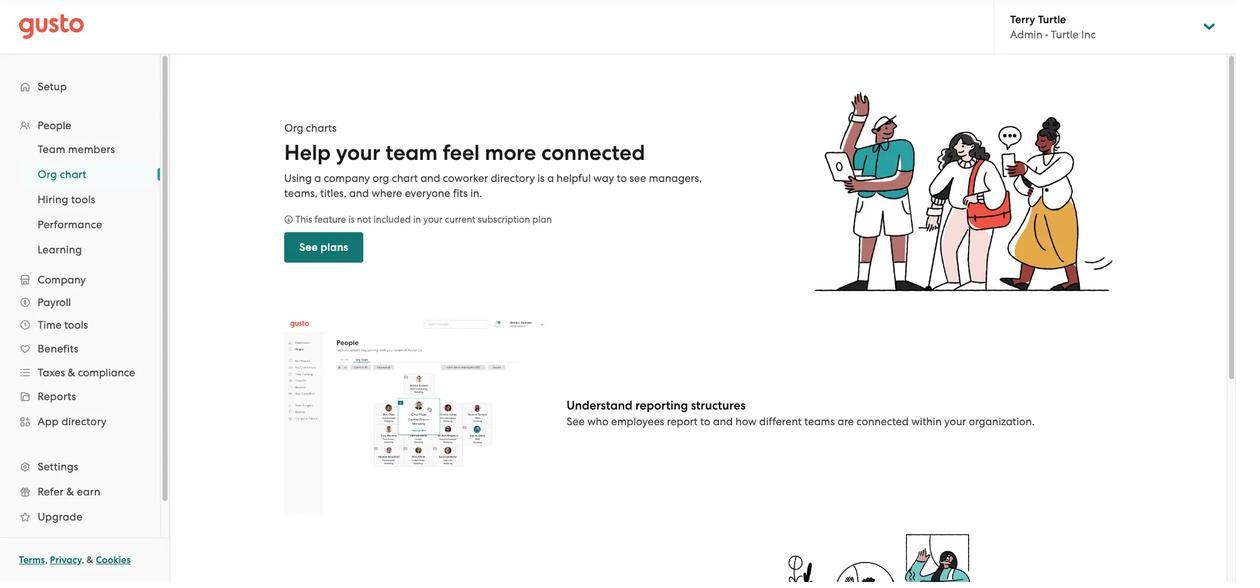 Task type: vqa. For each thing, say whether or not it's contained in the screenshot.
Choose a plan list
no



Task type: describe. For each thing, give the bounding box(es) containing it.
within
[[912, 415, 942, 428]]

1 vertical spatial your
[[424, 214, 443, 225]]

included
[[374, 214, 411, 225]]

who
[[588, 415, 609, 428]]

plan
[[533, 214, 552, 225]]

& for earn
[[66, 486, 74, 498]]

tools for time tools
[[64, 319, 88, 331]]

app directory
[[38, 416, 107, 428]]

0 vertical spatial and
[[421, 172, 440, 184]]

taxes & compliance
[[38, 367, 135, 379]]

0 vertical spatial turtle
[[1038, 13, 1067, 26]]

privacy
[[50, 555, 82, 566]]

•
[[1046, 28, 1049, 41]]

list containing people
[[0, 114, 160, 555]]

settings
[[38, 461, 78, 473]]

& for compliance
[[68, 367, 75, 379]]

cookies
[[96, 555, 131, 566]]

organization.
[[969, 415, 1035, 428]]

to inside "org charts help your team feel more connected using a company org chart and coworker directory is a helpful way to see managers, teams, titles, and where everyone fits in."
[[617, 172, 627, 184]]

reports
[[38, 390, 76, 403]]

managers,
[[649, 172, 702, 184]]

cookies button
[[96, 553, 131, 568]]

understand reporting structures see who employees report to and how different teams are connected within your organization.
[[567, 398, 1035, 428]]

see inside "understand reporting structures see who employees report to and how different teams are connected within your organization."
[[567, 415, 585, 428]]

report
[[667, 415, 698, 428]]

chart inside gusto navigation element
[[60, 168, 87, 181]]

app
[[38, 416, 59, 428]]

coworker
[[443, 172, 488, 184]]

company
[[324, 172, 370, 184]]

team
[[38, 143, 65, 156]]

list containing team members
[[0, 137, 160, 262]]

org
[[373, 172, 389, 184]]

connected inside "org charts help your team feel more connected using a company org chart and coworker directory is a helpful way to see managers, teams, titles, and where everyone fits in."
[[542, 140, 645, 166]]

upgrade link
[[13, 506, 148, 529]]

employees
[[611, 415, 665, 428]]

see inside button
[[299, 241, 318, 254]]

using
[[284, 172, 312, 184]]

this
[[295, 214, 312, 225]]

fits
[[453, 187, 468, 199]]

feel
[[443, 140, 480, 166]]

more
[[485, 140, 536, 166]]

setup
[[38, 80, 67, 93]]

compliance
[[78, 367, 135, 379]]

org for org charts help your team feel more connected using a company org chart and coworker directory is a helpful way to see managers, teams, titles, and where everyone fits in.
[[284, 122, 303, 134]]

help inside "org charts help your team feel more connected using a company org chart and coworker directory is a helpful way to see managers, teams, titles, and where everyone fits in."
[[284, 140, 331, 166]]

org chart link
[[23, 163, 148, 186]]

teams
[[805, 415, 835, 428]]

company
[[38, 274, 86, 286]]

plans
[[321, 241, 348, 254]]

taxes & compliance button
[[13, 362, 148, 384]]

terry turtle admin • turtle inc
[[1011, 13, 1096, 41]]

structures
[[691, 398, 746, 413]]

directory inside list
[[61, 416, 107, 428]]

home image
[[19, 14, 84, 39]]

performance link
[[23, 213, 148, 236]]

see plans button
[[284, 233, 363, 263]]

hiring
[[38, 193, 68, 206]]

way
[[594, 172, 614, 184]]

team members
[[38, 143, 115, 156]]

everyone
[[405, 187, 451, 199]]

admin
[[1011, 28, 1043, 41]]

to inside "understand reporting structures see who employees report to and how different teams are connected within your organization."
[[701, 415, 711, 428]]



Task type: locate. For each thing, give the bounding box(es) containing it.
1 horizontal spatial your
[[424, 214, 443, 225]]

your inside "understand reporting structures see who employees report to and how different teams are connected within your organization."
[[945, 415, 967, 428]]

list
[[0, 114, 160, 555], [0, 137, 160, 262]]

see plans
[[299, 241, 348, 254]]

tools
[[71, 193, 96, 206], [64, 319, 88, 331]]

0 horizontal spatial help
[[38, 536, 61, 549]]

time tools
[[38, 319, 88, 331]]

different
[[760, 415, 802, 428]]

a left helpful
[[547, 172, 554, 184]]

is left helpful
[[538, 172, 545, 184]]

1 list from the top
[[0, 114, 160, 555]]

1 a from the left
[[315, 172, 321, 184]]

1 vertical spatial and
[[349, 187, 369, 199]]

1 horizontal spatial see
[[567, 415, 585, 428]]

subscription
[[478, 214, 530, 225]]

org charts help your team feel more connected using a company org chart and coworker directory is a helpful way to see managers, teams, titles, and where everyone fits in.
[[284, 122, 702, 199]]

1 vertical spatial directory
[[61, 416, 107, 428]]

performance
[[38, 218, 102, 231]]

help up the privacy
[[38, 536, 61, 549]]

2 vertical spatial &
[[87, 555, 94, 566]]

0 horizontal spatial to
[[617, 172, 627, 184]]

turtle up •
[[1038, 13, 1067, 26]]

2 horizontal spatial and
[[713, 415, 733, 428]]

0 horizontal spatial chart
[[60, 168, 87, 181]]

0 horizontal spatial see
[[299, 241, 318, 254]]

0 vertical spatial connected
[[542, 140, 645, 166]]

2 vertical spatial your
[[945, 415, 967, 428]]

not
[[357, 214, 371, 225]]

1 horizontal spatial to
[[701, 415, 711, 428]]

2 horizontal spatial your
[[945, 415, 967, 428]]

chart inside "org charts help your team feel more connected using a company org chart and coworker directory is a helpful way to see managers, teams, titles, and where everyone fits in."
[[392, 172, 418, 184]]

and down company
[[349, 187, 369, 199]]

0 horizontal spatial connected
[[542, 140, 645, 166]]

feature
[[315, 214, 346, 225]]

0 vertical spatial tools
[[71, 193, 96, 206]]

in.
[[471, 187, 482, 199]]

1 vertical spatial turtle
[[1051, 28, 1079, 41]]

hiring tools
[[38, 193, 96, 206]]

benefits link
[[13, 338, 148, 360]]

chart up the "where"
[[392, 172, 418, 184]]

to left the see
[[617, 172, 627, 184]]

directory down reports link
[[61, 416, 107, 428]]

turtle right •
[[1051, 28, 1079, 41]]

0 horizontal spatial your
[[336, 140, 381, 166]]

0 vertical spatial your
[[336, 140, 381, 166]]

& left earn
[[66, 486, 74, 498]]

terms , privacy , & cookies
[[19, 555, 131, 566]]

1 vertical spatial connected
[[857, 415, 909, 428]]

2 vertical spatial and
[[713, 415, 733, 428]]

org
[[284, 122, 303, 134], [38, 168, 57, 181]]

0 vertical spatial see
[[299, 241, 318, 254]]

people
[[38, 119, 71, 132]]

tools down payroll dropdown button
[[64, 319, 88, 331]]

1 horizontal spatial directory
[[491, 172, 535, 184]]

0 horizontal spatial a
[[315, 172, 321, 184]]

team members link
[[23, 138, 148, 161]]

1 vertical spatial is
[[349, 214, 355, 225]]

your up company
[[336, 140, 381, 166]]

0 horizontal spatial is
[[349, 214, 355, 225]]

understand
[[567, 398, 633, 413]]

settings link
[[13, 456, 148, 478]]

0 vertical spatial to
[[617, 172, 627, 184]]

time
[[38, 319, 62, 331]]

& inside dropdown button
[[68, 367, 75, 379]]

help up using
[[284, 140, 331, 166]]

directory
[[491, 172, 535, 184], [61, 416, 107, 428]]

helpful
[[557, 172, 591, 184]]

connected inside "understand reporting structures see who employees report to and how different teams are connected within your organization."
[[857, 415, 909, 428]]

0 vertical spatial org
[[284, 122, 303, 134]]

&
[[68, 367, 75, 379], [66, 486, 74, 498], [87, 555, 94, 566]]

1 vertical spatial tools
[[64, 319, 88, 331]]

tools inside "link"
[[71, 193, 96, 206]]

tools for hiring tools
[[71, 193, 96, 206]]

hiring tools link
[[23, 188, 148, 211]]

in
[[413, 214, 421, 225]]

tools inside "dropdown button"
[[64, 319, 88, 331]]

chart down team members
[[60, 168, 87, 181]]

& down help link
[[87, 555, 94, 566]]

0 vertical spatial directory
[[491, 172, 535, 184]]

org for org chart
[[38, 168, 57, 181]]

org inside "org charts help your team feel more connected using a company org chart and coworker directory is a helpful way to see managers, teams, titles, and where everyone fits in."
[[284, 122, 303, 134]]

tools up performance link
[[71, 193, 96, 206]]

app directory link
[[13, 411, 148, 433]]

current
[[445, 214, 476, 225]]

org chart
[[38, 168, 87, 181]]

terry
[[1011, 13, 1036, 26]]

1 horizontal spatial org
[[284, 122, 303, 134]]

charts
[[306, 122, 337, 134]]

connected right are
[[857, 415, 909, 428]]

is
[[538, 172, 545, 184], [349, 214, 355, 225]]

1 horizontal spatial connected
[[857, 415, 909, 428]]

1 vertical spatial org
[[38, 168, 57, 181]]

org chart screen image
[[284, 317, 548, 514]]

org inside list
[[38, 168, 57, 181]]

help inside gusto navigation element
[[38, 536, 61, 549]]

benefits
[[38, 343, 79, 355]]

connected up way
[[542, 140, 645, 166]]

terms link
[[19, 555, 45, 566]]

see left who
[[567, 415, 585, 428]]

a
[[315, 172, 321, 184], [547, 172, 554, 184]]

0 horizontal spatial directory
[[61, 416, 107, 428]]

org down team
[[38, 168, 57, 181]]

are
[[838, 415, 854, 428]]

refer & earn
[[38, 486, 100, 498]]

directory inside "org charts help your team feel more connected using a company org chart and coworker directory is a helpful way to see managers, teams, titles, and where everyone fits in."
[[491, 172, 535, 184]]

learning
[[38, 244, 82, 256]]

1 horizontal spatial help
[[284, 140, 331, 166]]

a right using
[[315, 172, 321, 184]]

and inside "understand reporting structures see who employees report to and how different teams are connected within your organization."
[[713, 415, 733, 428]]

team
[[386, 140, 438, 166]]

1 horizontal spatial is
[[538, 172, 545, 184]]

1 vertical spatial see
[[567, 415, 585, 428]]

time tools button
[[13, 314, 148, 336]]

reporting
[[636, 398, 688, 413]]

, down help link
[[82, 555, 84, 566]]

connected
[[542, 140, 645, 166], [857, 415, 909, 428]]

1 vertical spatial help
[[38, 536, 61, 549]]

2 list from the top
[[0, 137, 160, 262]]

1 vertical spatial to
[[701, 415, 711, 428]]

0 horizontal spatial and
[[349, 187, 369, 199]]

and up the "everyone"
[[421, 172, 440, 184]]

upgrade
[[38, 511, 83, 524]]

0 horizontal spatial ,
[[45, 555, 48, 566]]

0 vertical spatial &
[[68, 367, 75, 379]]

2 a from the left
[[547, 172, 554, 184]]

see
[[630, 172, 647, 184]]

how
[[736, 415, 757, 428]]

directory down the more
[[491, 172, 535, 184]]

is inside "org charts help your team feel more connected using a company org chart and coworker directory is a helpful way to see managers, teams, titles, and where everyone fits in."
[[538, 172, 545, 184]]

refer
[[38, 486, 64, 498]]

your
[[336, 140, 381, 166], [424, 214, 443, 225], [945, 415, 967, 428]]

to down structures
[[701, 415, 711, 428]]

payroll button
[[13, 291, 148, 314]]

taxes
[[38, 367, 65, 379]]

1 horizontal spatial chart
[[392, 172, 418, 184]]

inc
[[1082, 28, 1096, 41]]

people button
[[13, 114, 148, 137]]

,
[[45, 555, 48, 566], [82, 555, 84, 566]]

your inside "org charts help your team feel more connected using a company org chart and coworker directory is a helpful way to see managers, teams, titles, and where everyone fits in."
[[336, 140, 381, 166]]

0 vertical spatial is
[[538, 172, 545, 184]]

where
[[372, 187, 402, 199]]

see
[[299, 241, 318, 254], [567, 415, 585, 428]]

reports link
[[13, 385, 148, 408]]

your right the within
[[945, 415, 967, 428]]

1 horizontal spatial and
[[421, 172, 440, 184]]

1 vertical spatial &
[[66, 486, 74, 498]]

1 horizontal spatial a
[[547, 172, 554, 184]]

setup link
[[13, 75, 148, 98]]

members
[[68, 143, 115, 156]]

& right taxes
[[68, 367, 75, 379]]

0 horizontal spatial org
[[38, 168, 57, 181]]

payroll
[[38, 296, 71, 309]]

gusto navigation element
[[0, 54, 160, 575]]

org left charts
[[284, 122, 303, 134]]

titles,
[[320, 187, 347, 199]]

see left plans on the top left of the page
[[299, 241, 318, 254]]

privacy link
[[50, 555, 82, 566]]

0 vertical spatial help
[[284, 140, 331, 166]]

is left not on the left top of page
[[349, 214, 355, 225]]

terms
[[19, 555, 45, 566]]

, left privacy link
[[45, 555, 48, 566]]

2 , from the left
[[82, 555, 84, 566]]

learning link
[[23, 239, 148, 261]]

and down structures
[[713, 415, 733, 428]]

1 horizontal spatial ,
[[82, 555, 84, 566]]

refer & earn link
[[13, 481, 148, 503]]

and
[[421, 172, 440, 184], [349, 187, 369, 199], [713, 415, 733, 428]]

this feature is not included in your current subscription plan
[[293, 214, 552, 225]]

help link
[[13, 531, 148, 554]]

your right in
[[424, 214, 443, 225]]

company button
[[13, 269, 148, 291]]

teams,
[[284, 187, 318, 199]]

1 , from the left
[[45, 555, 48, 566]]

turtle
[[1038, 13, 1067, 26], [1051, 28, 1079, 41]]

earn
[[77, 486, 100, 498]]



